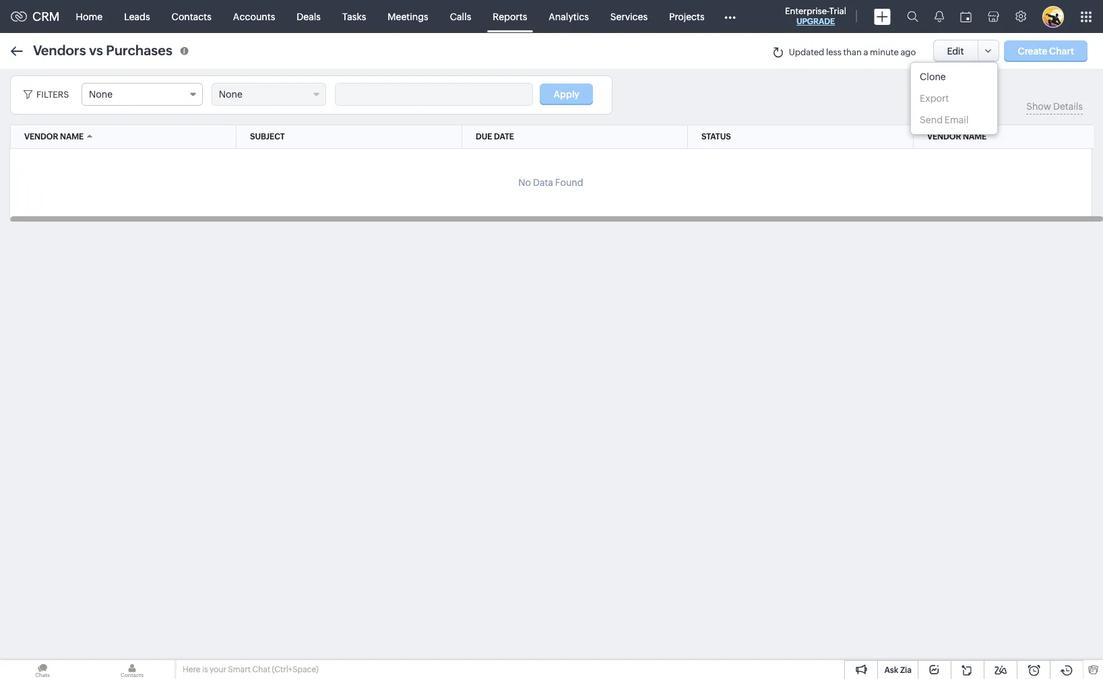Task type: locate. For each thing, give the bounding box(es) containing it.
updated less than a minute ago
[[789, 47, 916, 57]]

leads link
[[113, 0, 161, 33]]

your
[[210, 665, 226, 675]]

1 horizontal spatial name
[[963, 132, 987, 142]]

filters
[[36, 90, 69, 100]]

create chart
[[1018, 45, 1074, 56]]

tasks link
[[332, 0, 377, 33]]

edit
[[947, 45, 964, 56]]

smart
[[228, 665, 251, 675]]

contacts
[[172, 11, 212, 22]]

due
[[476, 132, 492, 142]]

meetings link
[[377, 0, 439, 33]]

vendor down filters
[[24, 132, 58, 142]]

leads
[[124, 11, 150, 22]]

0 horizontal spatial name
[[60, 132, 84, 142]]

2 name from the left
[[963, 132, 987, 142]]

vendor name down filters
[[24, 132, 84, 142]]

than
[[843, 47, 862, 57]]

trial
[[829, 6, 846, 16]]

minute
[[870, 47, 899, 57]]

0 horizontal spatial vendor name
[[24, 132, 84, 142]]

upgrade
[[797, 17, 835, 26]]

enterprise-trial upgrade
[[785, 6, 846, 26]]

vendor name down clone
[[927, 132, 987, 142]]

services
[[610, 11, 648, 22]]

clone
[[920, 71, 946, 82]]

analytics link
[[538, 0, 600, 33]]

crm link
[[11, 9, 60, 24]]

1 name from the left
[[60, 132, 84, 142]]

subject
[[250, 132, 285, 142]]

search image
[[907, 11, 919, 22]]

0 horizontal spatial vendor
[[24, 132, 58, 142]]

create
[[1018, 45, 1048, 56]]

(ctrl+space)
[[272, 665, 319, 675]]

less
[[826, 47, 842, 57]]

enterprise-
[[785, 6, 829, 16]]

name
[[60, 132, 84, 142], [963, 132, 987, 142]]

None text field
[[335, 84, 532, 105]]

ask zia
[[885, 666, 912, 675]]

1 horizontal spatial vendor
[[927, 132, 961, 142]]

search element
[[899, 0, 927, 33]]

no
[[518, 177, 531, 188]]

a
[[864, 47, 868, 57]]

1 vendor from the left
[[24, 132, 58, 142]]

vendor name
[[24, 132, 84, 142], [927, 132, 987, 142]]

vendor down clone
[[927, 132, 961, 142]]

calls
[[450, 11, 471, 22]]

calls link
[[439, 0, 482, 33]]

found
[[555, 177, 583, 188]]

here is your smart chat (ctrl+space)
[[183, 665, 319, 675]]

vendor
[[24, 132, 58, 142], [927, 132, 961, 142]]

home
[[76, 11, 103, 22]]

here
[[183, 665, 200, 675]]

contacts link
[[161, 0, 222, 33]]

1 horizontal spatial vendor name
[[927, 132, 987, 142]]

updated
[[789, 47, 824, 57]]



Task type: describe. For each thing, give the bounding box(es) containing it.
deals
[[297, 11, 321, 22]]

services link
[[600, 0, 658, 33]]

2 vendor from the left
[[927, 132, 961, 142]]

crm
[[32, 9, 60, 24]]

2 vendor name from the left
[[927, 132, 987, 142]]

status
[[702, 132, 731, 142]]

chart
[[1049, 45, 1074, 56]]

analytics
[[549, 11, 589, 22]]

reports
[[493, 11, 527, 22]]

tasks
[[342, 11, 366, 22]]

due date
[[476, 132, 514, 142]]

1 vendor name from the left
[[24, 132, 84, 142]]

date
[[494, 132, 514, 142]]

chats image
[[0, 660, 85, 679]]

ago
[[901, 47, 916, 57]]

meetings
[[388, 11, 428, 22]]

ask
[[885, 666, 899, 675]]

zia
[[900, 666, 912, 675]]

accounts link
[[222, 0, 286, 33]]

no data found
[[518, 177, 583, 188]]

deals link
[[286, 0, 332, 33]]

contacts image
[[90, 660, 175, 679]]

create chart button
[[1004, 40, 1088, 62]]

chat
[[252, 665, 270, 675]]

projects link
[[658, 0, 715, 33]]

reports link
[[482, 0, 538, 33]]

edit button
[[933, 40, 978, 62]]

data
[[533, 177, 553, 188]]

accounts
[[233, 11, 275, 22]]

is
[[202, 665, 208, 675]]

projects
[[669, 11, 705, 22]]

home link
[[65, 0, 113, 33]]



Task type: vqa. For each thing, say whether or not it's contained in the screenshot.
CRM link at the top left
yes



